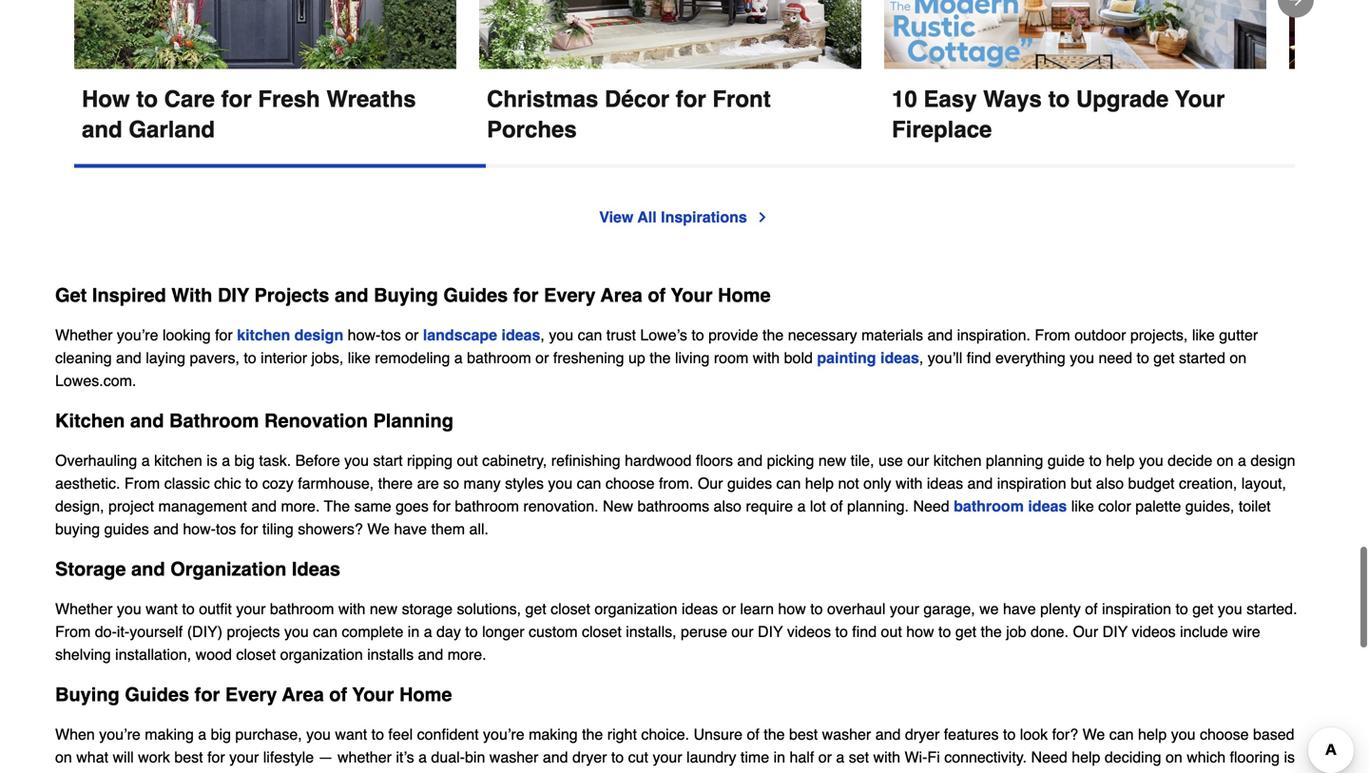 Task type: describe. For each thing, give the bounding box(es) containing it.
1 vertical spatial closet
[[582, 621, 622, 639]]

a down "buying guides for every area of your home"
[[198, 724, 207, 742]]

chevron right image
[[755, 208, 770, 223]]

in inside whether you want to outfit your bathroom with new storage solutions, get closet organization ideas or learn how to overhaul your garage, we have plenty of inspiration to get you started. from do-it-yourself (diy) projects you can complete in a day to longer custom closet installs, peruse our diy videos to find out how to get the job done. our diy videos include wire shelving installation, wood closet organization installs and more.
[[408, 621, 420, 639]]

matter
[[471, 770, 514, 773]]

to up investment
[[612, 747, 624, 764]]

whether you want to outfit your bathroom with new storage solutions, get closet organization ideas or learn how to overhaul your garage, we have plenty of inspiration to get you started. from do-it-yourself (diy) projects you can complete in a day to longer custom closet installs, peruse our diy videos to find out how to get the job done. our diy videos include wire shelving installation, wood closet organization installs and more.
[[55, 598, 1298, 662]]

looking
[[163, 324, 211, 342]]

with inside , you can trust lowe's to provide the necessary materials and inspiration. from outdoor projects, like gutter cleaning and laying pavers, to interior jobs, like remodeling a bathroom or freshening up the living room with bold
[[753, 347, 780, 365]]

1 vertical spatial washer
[[490, 747, 539, 764]]

lifestyle
[[263, 747, 314, 764]]

2 videos from the left
[[1132, 621, 1176, 639]]

1 horizontal spatial guides
[[444, 283, 508, 304]]

0 vertical spatial what
[[76, 747, 108, 764]]

more. inside "overhauling a kitchen is a big task. before you start ripping out cabinetry, refinishing hardwood floors and picking new tile, use our kitchen planning guide to help you decide on a design aesthetic. from classic chic to cozy farmhouse, there are so many styles you can choose from. our guides can help not only with ideas and inspiration but also budget creation, layout, design, project management and more. the same goes for bathroom renovation. new bathrooms also require a lot of planning. need"
[[281, 496, 320, 513]]

0 horizontal spatial we
[[195, 770, 217, 773]]

for down wood
[[195, 682, 220, 704]]

the left knowledge
[[821, 770, 843, 773]]

require
[[746, 496, 794, 513]]

more. inside whether you want to outfit your bathroom with new storage solutions, get closet organization ideas or learn how to overhaul your garage, we have plenty of inspiration to get you started. from do-it-yourself (diy) projects you can complete in a day to longer custom closet installs, peruse our diy videos to find out how to get the job done. our diy videos include wire shelving installation, wood closet organization installs and more.
[[448, 644, 487, 662]]

picking
[[767, 450, 815, 468]]

0 vertical spatial dryer
[[905, 724, 940, 742]]

0 horizontal spatial guides
[[125, 682, 189, 704]]

which
[[1187, 747, 1226, 764]]

bathroom inside "overhauling a kitchen is a big task. before you start ripping out cabinetry, refinishing hardwood floors and picking new tile, use our kitchen planning guide to help you decide on a design aesthetic. from classic chic to cozy farmhouse, there are so many styles you can choose from. our guides can help not only with ideas and inspiration but also budget creation, layout, design, project management and more. the same goes for bathroom renovation. new bathrooms also require a lot of planning. need"
[[455, 496, 519, 513]]

you're up laying
[[117, 324, 158, 342]]

you up 'which'
[[1172, 724, 1196, 742]]

you're up will
[[99, 724, 141, 742]]

on down when
[[55, 747, 72, 764]]

whether
[[338, 747, 392, 764]]

connectivity.
[[945, 747, 1027, 764]]

cozy
[[262, 473, 294, 490]]

help up deciding
[[1139, 724, 1167, 742]]

1 horizontal spatial washer
[[823, 724, 872, 742]]

1 horizontal spatial kitchen
[[237, 324, 290, 342]]

the right make
[[1044, 770, 1065, 773]]

a city apartment decorated with a christmas tree, lighted garland and candles. image
[[1290, 0, 1370, 68]]

lowes.com.
[[55, 370, 136, 388]]

a down lifestyle
[[259, 770, 267, 773]]

2 horizontal spatial kitchen
[[934, 450, 982, 468]]

inspiration inside "overhauling a kitchen is a big task. before you start ripping out cabinetry, refinishing hardwood floors and picking new tile, use our kitchen planning guide to help you decide on a design aesthetic. from classic chic to cozy farmhouse, there are so many styles you can choose from. our guides can help not only with ideas and inspiration but also budget creation, layout, design, project management and more. the same goes for bathroom renovation. new bathrooms also require a lot of planning. need"
[[998, 473, 1067, 490]]

big inside "overhauling a kitchen is a big task. before you start ripping out cabinetry, refinishing hardwood floors and picking new tile, use our kitchen planning guide to help you decide on a design aesthetic. from classic chic to cozy farmhouse, there are so many styles you can choose from. our guides can help not only with ideas and inspiration but also budget creation, layout, design, project management and more. the same goes for bathroom renovation. new bathrooms also require a lot of planning. need"
[[235, 450, 255, 468]]

include
[[1181, 621, 1229, 639]]

0 horizontal spatial dryer
[[573, 747, 607, 764]]

you up —
[[306, 724, 331, 742]]

help down for?
[[1072, 747, 1101, 764]]

new
[[603, 496, 634, 513]]

bathroom ideas link
[[954, 496, 1068, 513]]

farmhouse,
[[298, 473, 374, 490]]

we inside whether you want to outfit your bathroom with new storage solutions, get closet organization ideas or learn how to overhaul your garage, we have plenty of inspiration to get you started. from do-it-yourself (diy) projects you can complete in a day to longer custom closet installs, peruse our diy videos to find out how to get the job done. our diy videos include wire shelving installation, wood closet organization installs and more.
[[980, 598, 999, 616]]

work
[[138, 747, 170, 764]]

investment
[[579, 770, 653, 773]]

like inside like color palette guides, toilet buying guides and how-tos for tiling showers? we have them all.
[[1072, 496, 1095, 513]]

feel
[[389, 724, 413, 742]]

0 horizontal spatial your
[[352, 682, 394, 704]]

to right day
[[465, 621, 478, 639]]

to down 'overhaul' on the right bottom of the page
[[836, 621, 848, 639]]

need
[[1099, 347, 1133, 365]]

the right provide
[[763, 324, 784, 342]]

or inside , you can trust lowe's to provide the necessary materials and inspiration. from outdoor projects, like gutter cleaning and laying pavers, to interior jobs, like remodeling a bathroom or freshening up the living room with bold
[[536, 347, 549, 365]]

custom
[[529, 621, 578, 639]]

remodeling
[[375, 347, 450, 365]]

best up half
[[790, 724, 818, 742]]

storage and organization ideas
[[55, 556, 341, 578]]

you'll
[[928, 347, 963, 365]]

and right kitchen
[[130, 408, 164, 430]]

a right "it's"
[[419, 747, 427, 764]]

to left interior
[[244, 347, 257, 365]]

0 horizontal spatial kitchen
[[154, 450, 202, 468]]

0 horizontal spatial area
[[282, 682, 324, 704]]

new inside "overhauling a kitchen is a big task. before you start ripping out cabinetry, refinishing hardwood floors and picking new tile, use our kitchen planning guide to help you decide on a design aesthetic. from classic chic to cozy farmhouse, there are so many styles you can choose from. our guides can help not only with ideas and inspiration but also budget creation, layout, design, project management and more. the same goes for bathroom renovation. new bathrooms also require a lot of planning. need"
[[819, 450, 847, 468]]

aesthetic.
[[55, 473, 120, 490]]

1 vertical spatial organization
[[280, 644, 363, 662]]

1 horizontal spatial how-
[[348, 324, 381, 342]]

1 vertical spatial also
[[714, 496, 742, 513]]

to left outfit
[[182, 598, 195, 616]]

have down purchase,
[[222, 770, 255, 773]]

ways
[[984, 84, 1043, 110]]

showers?
[[298, 518, 363, 536]]

cabinetry,
[[482, 450, 547, 468]]

choose inside when you're making a big purchase, you want to feel confident you're making the right choice. unsure of the best washer and dryer features to look for? we can help you choose based on what will work best for your lifestyle — whether it's a dual-bin washer and dryer to cut your laundry time in half or a set with wi-fi connectivity. need help deciding on which flooring is best for your home? we have a buying guide for that, too. no matter what big investment you're making, we have the knowledge to help you make the best choice.
[[1200, 724, 1250, 742]]

tile,
[[851, 450, 875, 468]]

bathrooms
[[638, 496, 710, 513]]

on left 'which'
[[1166, 747, 1183, 764]]

your right cut
[[653, 747, 683, 764]]

bathroom down 'planning'
[[954, 496, 1024, 513]]

of up —
[[329, 682, 347, 704]]

started.
[[1247, 598, 1298, 616]]

ideas inside "overhauling a kitchen is a big task. before you start ripping out cabinetry, refinishing hardwood floors and picking new tile, use our kitchen planning guide to help you decide on a design aesthetic. from classic chic to cozy farmhouse, there are so many styles you can choose from. our guides can help not only with ideas and inspiration but also budget creation, layout, design, project management and more. the same goes for bathroom renovation. new bathrooms also require a lot of planning. need"
[[927, 473, 964, 490]]

renovation
[[264, 408, 368, 430]]

peruse
[[681, 621, 728, 639]]

all
[[638, 206, 657, 224]]

ideas
[[292, 556, 341, 578]]

—
[[318, 747, 333, 764]]

1 vertical spatial what
[[519, 770, 551, 773]]

of inside whether you want to outfit your bathroom with new storage solutions, get closet organization ideas or learn how to overhaul your garage, we have plenty of inspiration to get you started. from do-it-yourself (diy) projects you can complete in a day to longer custom closet installs, peruse our diy videos to find out how to get the job done. our diy videos include wire shelving installation, wood closet organization installs and more.
[[1086, 598, 1098, 616]]

you up farmhouse,
[[345, 450, 369, 468]]

you up renovation.
[[548, 473, 573, 490]]

storage
[[55, 556, 126, 578]]

and left laying
[[116, 347, 141, 365]]

0 vertical spatial home
[[718, 283, 771, 304]]

but
[[1071, 473, 1092, 490]]

decide
[[1168, 450, 1213, 468]]

0 vertical spatial tos
[[381, 324, 401, 342]]

, for you'll
[[920, 347, 924, 365]]

0 vertical spatial how
[[779, 598, 806, 616]]

a front porch decorated with holiday garland, string lights and a red and green welcome mat. image
[[479, 0, 862, 68]]

based
[[1254, 724, 1295, 742]]

it-
[[117, 621, 130, 639]]

have down half
[[784, 770, 817, 773]]

start
[[373, 450, 403, 468]]

and right "bin"
[[543, 747, 568, 764]]

chic
[[214, 473, 241, 490]]

a left "lot"
[[798, 496, 806, 513]]

you right projects
[[284, 621, 309, 639]]

task.
[[259, 450, 291, 468]]

planning
[[986, 450, 1044, 468]]

get up include
[[1193, 598, 1214, 616]]

and up bathroom ideas link
[[968, 473, 993, 490]]

we inside when you're making a big purchase, you want to feel confident you're making the right choice. unsure of the best washer and dryer features to look for? we can help you choose based on what will work best for your lifestyle — whether it's a dual-bin washer and dryer to cut your laundry time in half or a set with wi-fi connectivity. need help deciding on which flooring is best for your home? we have a buying guide for that, too. no matter what big investment you're making, we have the knowledge to help you make the best choice.
[[761, 770, 780, 773]]

a up chic
[[222, 450, 230, 468]]

your left garage,
[[890, 598, 920, 616]]

out inside "overhauling a kitchen is a big task. before you start ripping out cabinetry, refinishing hardwood floors and picking new tile, use our kitchen planning guide to help you decide on a design aesthetic. from classic chic to cozy farmhouse, there are so many styles you can choose from. our guides can help not only with ideas and inspiration but also budget creation, layout, design, project management and more. the same goes for bathroom renovation. new bathrooms also require a lot of planning. need"
[[457, 450, 478, 468]]

organization
[[170, 556, 287, 578]]

1 making from the left
[[145, 724, 194, 742]]

room
[[714, 347, 749, 365]]

your down will
[[110, 770, 140, 773]]

tiling
[[262, 518, 294, 536]]

to inside 10 easy ways to upgrade your fireplace
[[1049, 84, 1070, 110]]

knowledge
[[847, 770, 920, 773]]

to right chic
[[245, 473, 258, 490]]

you're down laundry
[[657, 770, 699, 773]]

of up lowe's
[[648, 283, 666, 304]]

and right projects
[[335, 283, 369, 304]]

you're up "bin"
[[483, 724, 525, 742]]

on inside "overhauling a kitchen is a big task. before you start ripping out cabinetry, refinishing hardwood floors and picking new tile, use our kitchen planning guide to help you decide on a design aesthetic. from classic chic to cozy farmhouse, there are so many styles you can choose from. our guides can help not only with ideas and inspiration but also budget creation, layout, design, project management and more. the same goes for bathroom renovation. new bathrooms also require a lot of planning. need"
[[1217, 450, 1234, 468]]

time
[[741, 747, 770, 764]]

get inside , you'll find everything you need to get started on lowes.com.
[[1154, 347, 1175, 365]]

all.
[[469, 518, 489, 536]]

episode of the weekender: the modern rustic cottage image
[[885, 0, 1267, 68]]

look
[[1021, 724, 1048, 742]]

will
[[113, 747, 134, 764]]

and right floors
[[738, 450, 763, 468]]

only
[[864, 473, 892, 490]]

for inside 'how to care for fresh wreaths and garland'
[[221, 84, 252, 110]]

landscape
[[423, 324, 498, 342]]

or inside whether you want to outfit your bathroom with new storage solutions, get closet organization ideas or learn how to overhaul your garage, we have plenty of inspiration to get you started. from do-it-yourself (diy) projects you can complete in a day to longer custom closet installs, peruse our diy videos to find out how to get the job done. our diy videos include wire shelving installation, wood closet organization installs and more.
[[723, 598, 736, 616]]

solutions,
[[457, 598, 521, 616]]

0 horizontal spatial diy
[[218, 283, 249, 304]]

classic
[[164, 473, 210, 490]]

plenty
[[1041, 598, 1081, 616]]

view
[[600, 206, 634, 224]]

2 horizontal spatial diy
[[1103, 621, 1128, 639]]

and up you'll
[[928, 324, 953, 342]]

home?
[[144, 770, 191, 773]]

is inside when you're making a big purchase, you want to feel confident you're making the right choice. unsure of the best washer and dryer features to look for? we can help you choose based on what will work best for your lifestyle — whether it's a dual-bin washer and dryer to cut your laundry time in half or a set with wi-fi connectivity. need help deciding on which flooring is best for your home? we have a buying guide for that, too. no matter what big investment you're making, we have the knowledge to help you make the best choice.
[[1285, 747, 1296, 764]]

design,
[[55, 496, 104, 513]]

you up wire
[[1219, 598, 1243, 616]]

to left 'overhaul' on the right bottom of the page
[[811, 598, 823, 616]]

2 horizontal spatial we
[[1083, 724, 1106, 742]]

10 easy ways to upgrade your fireplace
[[892, 84, 1232, 141]]

laundry
[[687, 747, 737, 764]]

whether for whether you're looking for kitchen design how-tos or landscape ideas
[[55, 324, 113, 342]]

ideas right landscape
[[502, 324, 541, 342]]

from inside , you can trust lowe's to provide the necessary materials and inspiration. from outdoor projects, like gutter cleaning and laying pavers, to interior jobs, like remodeling a bathroom or freshening up the living room with bold
[[1035, 324, 1071, 342]]

for down when
[[88, 770, 106, 773]]

have inside whether you want to outfit your bathroom with new storage solutions, get closet organization ideas or learn how to overhaul your garage, we have plenty of inspiration to get you started. from do-it-yourself (diy) projects you can complete in a day to longer custom closet installs, peruse our diy videos to find out how to get the job done. our diy videos include wire shelving installation, wood closet organization installs and more.
[[1004, 598, 1037, 616]]

set
[[849, 747, 870, 764]]

help up budget at the right bottom of the page
[[1107, 450, 1135, 468]]

to left feel at the left of page
[[372, 724, 384, 742]]

outfit
[[199, 598, 232, 616]]

for up pavers,
[[215, 324, 233, 342]]

and up knowledge
[[876, 724, 901, 742]]

ideas down 'planning'
[[1029, 496, 1068, 513]]

porches
[[487, 115, 577, 141]]

in inside when you're making a big purchase, you want to feel confident you're making the right choice. unsure of the best washer and dryer features to look for? we can help you choose based on what will work best for your lifestyle — whether it's a dual-bin washer and dryer to cut your laundry time in half or a set with wi-fi connectivity. need help deciding on which flooring is best for your home? we have a buying guide for that, too. no matter what big investment you're making, we have the knowledge to help you make the best choice.
[[774, 747, 786, 764]]

or inside when you're making a big purchase, you want to feel confident you're making the right choice. unsure of the best washer and dryer features to look for? we can help you choose based on what will work best for your lifestyle — whether it's a dual-bin washer and dryer to cut your laundry time in half or a set with wi-fi connectivity. need help deciding on which flooring is best for your home? we have a buying guide for that, too. no matter what big investment you're making, we have the knowledge to help you make the best choice.
[[819, 747, 832, 764]]

need inside "overhauling a kitchen is a big task. before you start ripping out cabinetry, refinishing hardwood floors and picking new tile, use our kitchen planning guide to help you decide on a design aesthetic. from classic chic to cozy farmhouse, there are so many styles you can choose from. our guides can help not only with ideas and inspiration but also budget creation, layout, design, project management and more. the same goes for bathroom renovation. new bathrooms also require a lot of planning. need"
[[914, 496, 950, 513]]

that,
[[384, 770, 414, 773]]

buying inside when you're making a big purchase, you want to feel confident you're making the right choice. unsure of the best washer and dryer features to look for? we can help you choose based on what will work best for your lifestyle — whether it's a dual-bin washer and dryer to cut your laundry time in half or a set with wi-fi connectivity. need help deciding on which flooring is best for your home? we have a buying guide for that, too. no matter what big investment you're making, we have the knowledge to help you make the best choice.
[[271, 770, 316, 773]]

to left look
[[1004, 724, 1016, 742]]

and down cozy on the bottom of the page
[[251, 496, 277, 513]]

1 horizontal spatial also
[[1097, 473, 1125, 490]]

bathroom inside whether you want to outfit your bathroom with new storage solutions, get closet organization ideas or learn how to overhaul your garage, we have plenty of inspiration to get you started. from do-it-yourself (diy) projects you can complete in a day to longer custom closet installs, peruse our diy videos to find out how to get the job done. our diy videos include wire shelving installation, wood closet organization installs and more.
[[270, 598, 334, 616]]

how- inside like color palette guides, toilet buying guides and how-tos for tiling showers? we have them all.
[[183, 518, 216, 536]]

storage
[[402, 598, 453, 616]]

you inside , you can trust lowe's to provide the necessary materials and inspiration. from outdoor projects, like gutter cleaning and laying pavers, to interior jobs, like remodeling a bathroom or freshening up the living room with bold
[[549, 324, 574, 342]]

them
[[431, 518, 465, 536]]

guides inside "overhauling a kitchen is a big task. before you start ripping out cabinetry, refinishing hardwood floors and picking new tile, use our kitchen planning guide to help you decide on a design aesthetic. from classic chic to cozy farmhouse, there are so many styles you can choose from. our guides can help not only with ideas and inspiration but also budget creation, layout, design, project management and more. the same goes for bathroom renovation. new bathrooms also require a lot of planning. need"
[[728, 473, 773, 490]]

1 vertical spatial like
[[348, 347, 371, 365]]

done.
[[1031, 621, 1069, 639]]

can down refinishing
[[577, 473, 602, 490]]

you down connectivity.
[[974, 770, 998, 773]]

0 vertical spatial closet
[[551, 598, 591, 616]]

a left set on the right bottom of page
[[837, 747, 845, 764]]

view all inspirations
[[600, 206, 748, 224]]

gutter
[[1220, 324, 1259, 342]]

no
[[447, 770, 467, 773]]

too.
[[418, 770, 443, 773]]

living
[[675, 347, 710, 365]]

or up remodeling
[[405, 324, 419, 342]]

how to care for fresh wreaths and garland link
[[74, 0, 457, 143]]

installation,
[[115, 644, 191, 662]]

necessary
[[788, 324, 858, 342]]

started
[[1180, 347, 1226, 365]]

goes
[[396, 496, 429, 513]]

use
[[879, 450, 904, 468]]

with
[[171, 283, 213, 304]]

a up layout,
[[1239, 450, 1247, 468]]

when you're making a big purchase, you want to feel confident you're making the right choice. unsure of the best washer and dryer features to look for? we can help you choose based on what will work best for your lifestyle — whether it's a dual-bin washer and dryer to cut your laundry time in half or a set with wi-fi connectivity. need help deciding on which flooring is best for your home? we have a buying guide for that, too. no matter what big investment you're making, we have the knowledge to help you make the best choice.
[[55, 724, 1296, 773]]

your down purchase,
[[229, 747, 259, 764]]

0 horizontal spatial every
[[225, 682, 277, 704]]

0 horizontal spatial design
[[295, 324, 344, 342]]

a inside whether you want to outfit your bathroom with new storage solutions, get closet organization ideas or learn how to overhaul your garage, we have plenty of inspiration to get you started. from do-it-yourself (diy) projects you can complete in a day to longer custom closet installs, peruse our diy videos to find out how to get the job done. our diy videos include wire shelving installation, wood closet organization installs and more.
[[424, 621, 432, 639]]

the down lowe's
[[650, 347, 671, 365]]

0 horizontal spatial big
[[211, 724, 231, 742]]

can down 'picking' on the bottom right of page
[[777, 473, 801, 490]]

get down garage,
[[956, 621, 977, 639]]

1 horizontal spatial every
[[544, 283, 596, 304]]

to down garage,
[[939, 621, 952, 639]]

best down when
[[55, 770, 84, 773]]

deciding
[[1105, 747, 1162, 764]]

2 horizontal spatial big
[[555, 770, 575, 773]]

the left right
[[582, 724, 603, 742]]

refinishing
[[552, 450, 621, 468]]

to up include
[[1176, 598, 1189, 616]]

to up but
[[1090, 450, 1102, 468]]

on inside , you'll find everything you need to get started on lowes.com.
[[1230, 347, 1247, 365]]

we inside like color palette guides, toilet buying guides and how-tos for tiling showers? we have them all.
[[367, 518, 390, 536]]

ideas down materials
[[881, 347, 920, 365]]



Task type: locate. For each thing, give the bounding box(es) containing it.
0 vertical spatial every
[[544, 283, 596, 304]]

1 vertical spatial choice.
[[1102, 770, 1151, 773]]

also
[[1097, 473, 1125, 490], [714, 496, 742, 513]]

for down whether at the left
[[362, 770, 380, 773]]

0 vertical spatial area
[[601, 283, 643, 304]]

flooring
[[1231, 747, 1280, 764]]

outdoor
[[1075, 324, 1127, 342]]

can up freshening at the left top of the page
[[578, 324, 603, 342]]

0 horizontal spatial more.
[[281, 496, 320, 513]]

kitchen
[[237, 324, 290, 342], [154, 450, 202, 468], [934, 450, 982, 468]]

projects,
[[1131, 324, 1189, 342]]

have inside like color palette guides, toilet buying guides and how-tos for tiling showers? we have them all.
[[394, 518, 427, 536]]

how- down management
[[183, 518, 216, 536]]

our inside "overhauling a kitchen is a big task. before you start ripping out cabinetry, refinishing hardwood floors and picking new tile, use our kitchen planning guide to help you decide on a design aesthetic. from classic chic to cozy farmhouse, there are so many styles you can choose from. our guides can help not only with ideas and inspiration but also budget creation, layout, design, project management and more. the same goes for bathroom renovation. new bathrooms also require a lot of planning. need"
[[698, 473, 723, 490]]

0 vertical spatial want
[[146, 598, 178, 616]]

you
[[549, 324, 574, 342], [1070, 347, 1095, 365], [345, 450, 369, 468], [1140, 450, 1164, 468], [548, 473, 573, 490], [117, 598, 141, 616], [1219, 598, 1243, 616], [284, 621, 309, 639], [306, 724, 331, 742], [1172, 724, 1196, 742], [974, 770, 998, 773]]

1 horizontal spatial diy
[[758, 621, 783, 639]]

closet
[[551, 598, 591, 616], [582, 621, 622, 639], [236, 644, 276, 662]]

1 vertical spatial your
[[671, 283, 713, 304]]

management
[[158, 496, 247, 513]]

1 vertical spatial more.
[[448, 644, 487, 662]]

what
[[76, 747, 108, 764], [519, 770, 551, 773]]

out inside whether you want to outfit your bathroom with new storage solutions, get closet organization ideas or learn how to overhaul your garage, we have plenty of inspiration to get you started. from do-it-yourself (diy) projects you can complete in a day to longer custom closet installs, peruse our diy videos to find out how to get the job done. our diy videos include wire shelving installation, wood closet organization installs and more.
[[881, 621, 903, 639]]

can left complete
[[313, 621, 338, 639]]

and inside whether you want to outfit your bathroom with new storage solutions, get closet organization ideas or learn how to overhaul your garage, we have plenty of inspiration to get you started. from do-it-yourself (diy) projects you can complete in a day to longer custom closet installs, peruse our diy videos to find out how to get the job done. our diy videos include wire shelving installation, wood closet organization installs and more.
[[418, 644, 444, 662]]

you up budget at the right bottom of the page
[[1140, 450, 1164, 468]]

floors
[[696, 450, 733, 468]]

guide inside when you're making a big purchase, you want to feel confident you're making the right choice. unsure of the best washer and dryer features to look for? we can help you choose based on what will work best for your lifestyle — whether it's a dual-bin washer and dryer to cut your laundry time in half or a set with wi-fi connectivity. need help deciding on which flooring is best for your home? we have a buying guide for that, too. no matter what big investment you're making, we have the knowledge to help you make the best choice.
[[321, 770, 358, 773]]

closet up custom
[[551, 598, 591, 616]]

0 horizontal spatial buying
[[55, 518, 100, 536]]

christmas décor for front porches
[[487, 84, 778, 141]]

1 horizontal spatial out
[[881, 621, 903, 639]]

1 vertical spatial guide
[[321, 770, 358, 773]]

for inside "overhauling a kitchen is a big task. before you start ripping out cabinetry, refinishing hardwood floors and picking new tile, use our kitchen planning guide to help you decide on a design aesthetic. from classic chic to cozy farmhouse, there are so many styles you can choose from. our guides can help not only with ideas and inspiration but also budget creation, layout, design, project management and more. the same goes for bathroom renovation. new bathrooms also require a lot of planning. need"
[[433, 496, 451, 513]]

we down time
[[761, 770, 780, 773]]

big left purchase,
[[211, 724, 231, 742]]

yourself
[[130, 621, 183, 639]]

our down learn
[[732, 621, 754, 639]]

your up projects
[[236, 598, 266, 616]]

have
[[394, 518, 427, 536], [1004, 598, 1037, 616], [222, 770, 255, 773], [784, 770, 817, 773]]

landscape ideas link
[[423, 324, 541, 342]]

from up project
[[125, 473, 160, 490]]

more. up tiling
[[281, 496, 320, 513]]

fi
[[928, 747, 941, 764]]

you inside , you'll find everything you need to get started on lowes.com.
[[1070, 347, 1095, 365]]

0 vertical spatial more.
[[281, 496, 320, 513]]

0 horizontal spatial washer
[[490, 747, 539, 764]]

pavers,
[[190, 347, 240, 365]]

for right the work
[[207, 747, 225, 764]]

to up living
[[692, 324, 705, 342]]

1 horizontal spatial choose
[[1200, 724, 1250, 742]]

0 vertical spatial need
[[914, 496, 950, 513]]

1 horizontal spatial videos
[[1132, 621, 1176, 639]]

layout,
[[1242, 473, 1287, 490]]

ideas inside whether you want to outfit your bathroom with new storage solutions, get closet organization ideas or learn how to overhaul your garage, we have plenty of inspiration to get you started. from do-it-yourself (diy) projects you can complete in a day to longer custom closet installs, peruse our diy videos to find out how to get the job done. our diy videos include wire shelving installation, wood closet organization installs and more.
[[682, 598, 718, 616]]

0 vertical spatial choose
[[606, 473, 655, 490]]

a inside , you can trust lowe's to provide the necessary materials and inspiration. from outdoor projects, like gutter cleaning and laying pavers, to interior jobs, like remodeling a bathroom or freshening up the living room with bold
[[455, 347, 463, 365]]

features
[[944, 724, 999, 742]]

0 horizontal spatial need
[[914, 496, 950, 513]]

laying
[[146, 347, 185, 365]]

your inside 10 easy ways to upgrade your fireplace
[[1176, 84, 1226, 110]]

fresh
[[258, 84, 320, 110]]

buying inside like color palette guides, toilet buying guides and how-tos for tiling showers? we have them all.
[[55, 518, 100, 536]]

1 horizontal spatial like
[[1072, 496, 1095, 513]]

0 vertical spatial guides
[[444, 283, 508, 304]]

bathroom down ideas
[[270, 598, 334, 616]]

and inside 'how to care for fresh wreaths and garland'
[[82, 115, 122, 141]]

dual-
[[431, 747, 465, 764]]

a
[[455, 347, 463, 365], [141, 450, 150, 468], [222, 450, 230, 468], [1239, 450, 1247, 468], [798, 496, 806, 513], [424, 621, 432, 639], [198, 724, 207, 742], [419, 747, 427, 764], [837, 747, 845, 764], [259, 770, 267, 773]]

2 whether from the top
[[55, 598, 113, 616]]

2 vertical spatial closet
[[236, 644, 276, 662]]

0 horizontal spatial our
[[698, 473, 723, 490]]

wire
[[1233, 621, 1261, 639]]

1 vertical spatial guides
[[125, 682, 189, 704]]

dryer up 'wi-'
[[905, 724, 940, 742]]

, inside , you'll find everything you need to get started on lowes.com.
[[920, 347, 924, 365]]

like right jobs,
[[348, 347, 371, 365]]

from
[[1035, 324, 1071, 342], [125, 473, 160, 490], [55, 621, 91, 639]]

buying up remodeling
[[374, 283, 438, 304]]

best up home?
[[174, 747, 203, 764]]

washer up set on the right bottom of page
[[823, 724, 872, 742]]

your up lowe's
[[671, 283, 713, 304]]

1 horizontal spatial inspiration
[[1103, 598, 1172, 616]]

and inside like color palette guides, toilet buying guides and how-tos for tiling showers? we have them all.
[[153, 518, 179, 536]]

2 horizontal spatial like
[[1193, 324, 1216, 342]]

1 horizontal spatial buying
[[271, 770, 316, 773]]

budget
[[1129, 473, 1175, 490]]

choice. down deciding
[[1102, 770, 1151, 773]]

whether up do-
[[55, 598, 113, 616]]

want up whether at the left
[[335, 724, 367, 742]]

bathroom down many
[[455, 496, 519, 513]]

renovation.
[[524, 496, 599, 513]]

design up layout,
[[1251, 450, 1296, 468]]

how
[[82, 84, 130, 110]]

a up project
[[141, 450, 150, 468]]

area
[[601, 283, 643, 304], [282, 682, 324, 704]]

ideas right only
[[927, 473, 964, 490]]

1 vertical spatial need
[[1032, 747, 1068, 764]]

every up purchase,
[[225, 682, 277, 704]]

0 vertical spatial organization
[[595, 598, 678, 616]]

0 horizontal spatial want
[[146, 598, 178, 616]]

can inside , you can trust lowe's to provide the necessary materials and inspiration. from outdoor projects, like gutter cleaning and laying pavers, to interior jobs, like remodeling a bathroom or freshening up the living room with bold
[[578, 324, 603, 342]]

1 vertical spatial tos
[[216, 518, 236, 536]]

overhaul
[[828, 598, 886, 616]]

with inside "overhauling a kitchen is a big task. before you start ripping out cabinetry, refinishing hardwood floors and picking new tile, use our kitchen planning guide to help you decide on a design aesthetic. from classic chic to cozy farmhouse, there are so many styles you can choose from. our guides can help not only with ideas and inspiration but also budget creation, layout, design, project management and more. the same goes for bathroom renovation. new bathrooms also require a lot of planning. need"
[[896, 473, 923, 490]]

jobs,
[[312, 347, 344, 365]]

1 vertical spatial design
[[1251, 450, 1296, 468]]

closet down projects
[[236, 644, 276, 662]]

our inside "overhauling a kitchen is a big task. before you start ripping out cabinetry, refinishing hardwood floors and picking new tile, use our kitchen planning guide to help you decide on a design aesthetic. from classic chic to cozy farmhouse, there are so many styles you can choose from. our guides can help not only with ideas and inspiration but also budget creation, layout, design, project management and more. the same goes for bathroom renovation. new bathrooms also require a lot of planning. need"
[[908, 450, 930, 468]]

our down floors
[[698, 473, 723, 490]]

1 horizontal spatial from
[[125, 473, 160, 490]]

for inside christmas décor for front porches
[[676, 84, 707, 110]]

, you'll find everything you need to get started on lowes.com.
[[55, 347, 1247, 388]]

is up chic
[[207, 450, 218, 468]]

inspirations
[[661, 206, 748, 224]]

0 horizontal spatial is
[[207, 450, 218, 468]]

0 horizontal spatial how
[[779, 598, 806, 616]]

find inside whether you want to outfit your bathroom with new storage solutions, get closet organization ideas or learn how to overhaul your garage, we have plenty of inspiration to get you started. from do-it-yourself (diy) projects you can complete in a day to longer custom closet installs, peruse our diy videos to find out how to get the job done. our diy videos include wire shelving installation, wood closet organization installs and more.
[[853, 621, 877, 639]]

for up landscape ideas link
[[513, 283, 539, 304]]

1 horizontal spatial our
[[908, 450, 930, 468]]

bold
[[784, 347, 813, 365]]

on down gutter
[[1230, 347, 1247, 365]]

want inside whether you want to outfit your bathroom with new storage solutions, get closet organization ideas or learn how to overhaul your garage, we have plenty of inspiration to get you started. from do-it-yourself (diy) projects you can complete in a day to longer custom closet installs, peruse our diy videos to find out how to get the job done. our diy videos include wire shelving installation, wood closet organization installs and more.
[[146, 598, 178, 616]]

with inside when you're making a big purchase, you want to feel confident you're making the right choice. unsure of the best washer and dryer features to look for? we can help you choose based on what will work best for your lifestyle — whether it's a dual-bin washer and dryer to cut your laundry time in half or a set with wi-fi connectivity. need help deciding on which flooring is best for your home? we have a buying guide for that, too. no matter what big investment you're making, we have the knowledge to help you make the best choice.
[[874, 747, 901, 764]]

and down day
[[418, 644, 444, 662]]

of inside when you're making a big purchase, you want to feel confident you're making the right choice. unsure of the best washer and dryer features to look for? we can help you choose based on what will work best for your lifestyle — whether it's a dual-bin washer and dryer to cut your laundry time in half or a set with wi-fi connectivity. need help deciding on which flooring is best for your home? we have a buying guide for that, too. no matter what big investment you're making, we have the knowledge to help you make the best choice.
[[747, 724, 760, 742]]

home
[[718, 283, 771, 304], [400, 682, 452, 704]]

0 horizontal spatial from
[[55, 621, 91, 639]]

0 horizontal spatial buying
[[55, 682, 120, 704]]

décor
[[605, 84, 670, 110]]

1 vertical spatial buying
[[271, 770, 316, 773]]

arrow right image
[[1287, 0, 1306, 7]]

to inside , you'll find everything you need to get started on lowes.com.
[[1137, 347, 1150, 365]]

1 horizontal spatial is
[[1285, 747, 1296, 764]]

0 horizontal spatial choice.
[[642, 724, 690, 742]]

help up "lot"
[[806, 473, 834, 490]]

whether inside whether you want to outfit your bathroom with new storage solutions, get closet organization ideas or learn how to overhaul your garage, we have plenty of inspiration to get you started. from do-it-yourself (diy) projects you can complete in a day to longer custom closet installs, peruse our diy videos to find out how to get the job done. our diy videos include wire shelving installation, wood closet organization installs and more.
[[55, 598, 113, 616]]

1 horizontal spatial our
[[1074, 621, 1099, 639]]

the up time
[[764, 724, 785, 742]]

get up custom
[[526, 598, 547, 616]]

0 vertical spatial is
[[207, 450, 218, 468]]

can inside when you're making a big purchase, you want to feel confident you're making the right choice. unsure of the best washer and dryer features to look for? we can help you choose based on what will work best for your lifestyle — whether it's a dual-bin washer and dryer to cut your laundry time in half or a set with wi-fi connectivity. need help deciding on which flooring is best for your home? we have a buying guide for that, too. no matter what big investment you're making, we have the knowledge to help you make the best choice.
[[1110, 724, 1134, 742]]

inspiration down 'planning'
[[998, 473, 1067, 490]]

guides up landscape ideas link
[[444, 283, 508, 304]]

1 vertical spatial choose
[[1200, 724, 1250, 742]]

organization
[[595, 598, 678, 616], [280, 644, 363, 662]]

want inside when you're making a big purchase, you want to feel confident you're making the right choice. unsure of the best washer and dryer features to look for? we can help you choose based on what will work best for your lifestyle — whether it's a dual-bin washer and dryer to cut your laundry time in half or a set with wi-fi connectivity. need help deciding on which flooring is best for your home? we have a buying guide for that, too. no matter what big investment you're making, we have the knowledge to help you make the best choice.
[[335, 724, 367, 742]]

a navy blue door on a brick home decorated with a fresh wreath and garland. image
[[74, 0, 457, 68]]

0 horizontal spatial how-
[[183, 518, 216, 536]]

planning
[[373, 408, 454, 430]]

hardwood
[[625, 450, 692, 468]]

1 vertical spatial we
[[761, 770, 780, 773]]

0 horizontal spatial guides
[[104, 518, 149, 536]]

guide inside "overhauling a kitchen is a big task. before you start ripping out cabinetry, refinishing hardwood floors and picking new tile, use our kitchen planning guide to help you decide on a design aesthetic. from classic chic to cozy farmhouse, there are so many styles you can choose from. our guides can help not only with ideas and inspiration but also budget creation, layout, design, project management and more. the same goes for bathroom renovation. new bathrooms also require a lot of planning. need"
[[1048, 450, 1085, 468]]

videos down 'overhaul' on the right bottom of the page
[[787, 621, 831, 639]]

bathroom
[[169, 408, 259, 430]]

choose inside "overhauling a kitchen is a big task. before you start ripping out cabinetry, refinishing hardwood floors and picking new tile, use our kitchen planning guide to help you decide on a design aesthetic. from classic chic to cozy farmhouse, there are so many styles you can choose from. our guides can help not only with ideas and inspiration but also budget creation, layout, design, project management and more. the same goes for bathroom renovation. new bathrooms also require a lot of planning. need"
[[606, 473, 655, 490]]

making,
[[703, 770, 756, 773]]

0 horizontal spatial tos
[[216, 518, 236, 536]]

big up chic
[[235, 450, 255, 468]]

and down how
[[82, 115, 122, 141]]

bin
[[465, 747, 485, 764]]

can up deciding
[[1110, 724, 1134, 742]]

with inside whether you want to outfit your bathroom with new storage solutions, get closet organization ideas or learn how to overhaul your garage, we have plenty of inspiration to get you started. from do-it-yourself (diy) projects you can complete in a day to longer custom closet installs, peruse our diy videos to find out how to get the job done. our diy videos include wire shelving installation, wood closet organization installs and more.
[[339, 598, 366, 616]]

0 vertical spatial also
[[1097, 473, 1125, 490]]

and right storage
[[131, 556, 165, 578]]

1 vertical spatial area
[[282, 682, 324, 704]]

1 horizontal spatial what
[[519, 770, 551, 773]]

ideas
[[502, 324, 541, 342], [881, 347, 920, 365], [927, 473, 964, 490], [1029, 496, 1068, 513], [682, 598, 718, 616]]

1 horizontal spatial design
[[1251, 450, 1296, 468]]

buying down design,
[[55, 518, 100, 536]]

need right planning.
[[914, 496, 950, 513]]

1 horizontal spatial how
[[907, 621, 935, 639]]

1 vertical spatial want
[[335, 724, 367, 742]]

best
[[790, 724, 818, 742], [174, 747, 203, 764], [55, 770, 84, 773], [1069, 770, 1098, 773]]

1 vertical spatial every
[[225, 682, 277, 704]]

do-
[[95, 621, 117, 639]]

for inside like color palette guides, toilet buying guides and how-tos for tiling showers? we have them all.
[[240, 518, 258, 536]]

the inside whether you want to outfit your bathroom with new storage solutions, get closet organization ideas or learn how to overhaul your garage, we have plenty of inspiration to get you started. from do-it-yourself (diy) projects you can complete in a day to longer custom closet installs, peruse our diy videos to find out how to get the job done. our diy videos include wire shelving installation, wood closet organization installs and more.
[[981, 621, 1002, 639]]

bathroom inside , you can trust lowe's to provide the necessary materials and inspiration. from outdoor projects, like gutter cleaning and laying pavers, to interior jobs, like remodeling a bathroom or freshening up the living room with bold
[[467, 347, 532, 365]]

upgrade
[[1077, 84, 1169, 110]]

how- up remodeling
[[348, 324, 381, 342]]

find
[[967, 347, 992, 365], [853, 621, 877, 639]]

whether up cleaning on the top of page
[[55, 324, 113, 342]]

2 horizontal spatial from
[[1035, 324, 1071, 342]]

not
[[839, 473, 860, 490]]

0 horizontal spatial like
[[348, 347, 371, 365]]

0 vertical spatial big
[[235, 450, 255, 468]]

out up many
[[457, 450, 478, 468]]

we right garage,
[[980, 598, 999, 616]]

1 vertical spatial is
[[1285, 747, 1296, 764]]

with left the bold
[[753, 347, 780, 365]]

new up not on the bottom right
[[819, 450, 847, 468]]

our
[[908, 450, 930, 468], [732, 621, 754, 639]]

lowe's
[[641, 324, 688, 342]]

guides inside like color palette guides, toilet buying guides and how-tos for tiling showers? we have them all.
[[104, 518, 149, 536]]

2 making from the left
[[529, 724, 578, 742]]

the
[[763, 324, 784, 342], [650, 347, 671, 365], [981, 621, 1002, 639], [582, 724, 603, 742], [764, 724, 785, 742], [821, 770, 843, 773], [1044, 770, 1065, 773]]

what down when
[[76, 747, 108, 764]]

you up freshening at the left top of the page
[[549, 324, 574, 342]]

how right learn
[[779, 598, 806, 616]]

unsure
[[694, 724, 743, 742]]

provide
[[709, 324, 759, 342]]

, inside , you can trust lowe's to provide the necessary materials and inspiration. from outdoor projects, like gutter cleaning and laying pavers, to interior jobs, like remodeling a bathroom or freshening up the living room with bold
[[541, 324, 545, 342]]

0 vertical spatial buying
[[374, 283, 438, 304]]

10 easy ways to upgrade your fireplace link
[[885, 0, 1267, 143]]

0 horizontal spatial new
[[370, 598, 398, 616]]

to inside 'how to care for fresh wreaths and garland'
[[136, 84, 158, 110]]

kitchen and bathroom renovation planning
[[55, 408, 454, 430]]

1 vertical spatial whether
[[55, 598, 113, 616]]

0 horizontal spatial videos
[[787, 621, 831, 639]]

videos left include
[[1132, 621, 1176, 639]]

purchase,
[[235, 724, 302, 742]]

from inside "overhauling a kitchen is a big task. before you start ripping out cabinetry, refinishing hardwood floors and picking new tile, use our kitchen planning guide to help you decide on a design aesthetic. from classic chic to cozy farmhouse, there are so many styles you can choose from. our guides can help not only with ideas and inspiration but also budget creation, layout, design, project management and more. the same goes for bathroom renovation. new bathrooms also require a lot of planning. need"
[[125, 473, 160, 490]]

our inside whether you want to outfit your bathroom with new storage solutions, get closet organization ideas or learn how to overhaul your garage, we have plenty of inspiration to get you started. from do-it-yourself (diy) projects you can complete in a day to longer custom closet installs, peruse our diy videos to find out how to get the job done. our diy videos include wire shelving installation, wood closet organization installs and more.
[[1074, 621, 1099, 639]]

buying
[[374, 283, 438, 304], [55, 682, 120, 704]]

we
[[367, 518, 390, 536], [1083, 724, 1106, 742], [195, 770, 217, 773]]

1 vertical spatial our
[[732, 621, 754, 639]]

help down connectivity.
[[941, 770, 970, 773]]

get
[[55, 283, 87, 304]]

same
[[354, 496, 392, 513]]

get down projects,
[[1154, 347, 1175, 365]]

fireplace
[[892, 115, 993, 141]]

our inside whether you want to outfit your bathroom with new storage solutions, get closet organization ideas or learn how to overhaul your garage, we have plenty of inspiration to get you started. from do-it-yourself (diy) projects you can complete in a day to longer custom closet installs, peruse our diy videos to find out how to get the job done. our diy videos include wire shelving installation, wood closet organization installs and more.
[[732, 621, 754, 639]]

new
[[819, 450, 847, 468], [370, 598, 398, 616]]

it's
[[396, 747, 414, 764]]

guides
[[444, 283, 508, 304], [125, 682, 189, 704]]

1 vertical spatial home
[[400, 682, 452, 704]]

so
[[443, 473, 460, 490]]

installs
[[367, 644, 414, 662]]

longer
[[482, 621, 525, 639]]

from inside whether you want to outfit your bathroom with new storage solutions, get closet organization ideas or learn how to overhaul your garage, we have plenty of inspiration to get you started. from do-it-yourself (diy) projects you can complete in a day to longer custom closet installs, peruse our diy videos to find out how to get the job done. our diy videos include wire shelving installation, wood closet organization installs and more.
[[55, 621, 91, 639]]

1 vertical spatial buying
[[55, 682, 120, 704]]

0 vertical spatial out
[[457, 450, 478, 468]]

0 vertical spatial your
[[1176, 84, 1226, 110]]

on up creation,
[[1217, 450, 1234, 468]]

choose up new
[[606, 473, 655, 490]]

right
[[608, 724, 637, 742]]

our
[[698, 473, 723, 490], [1074, 621, 1099, 639]]

buying down shelving
[[55, 682, 120, 704]]

0 vertical spatial choice.
[[642, 724, 690, 742]]

like color palette guides, toilet buying guides and how-tos for tiling showers? we have them all.
[[55, 496, 1272, 536]]

is inside "overhauling a kitchen is a big task. before you start ripping out cabinetry, refinishing hardwood floors and picking new tile, use our kitchen planning guide to help you decide on a design aesthetic. from classic chic to cozy farmhouse, there are so many styles you can choose from. our guides can help not only with ideas and inspiration but also budget creation, layout, design, project management and more. the same goes for bathroom renovation. new bathrooms also require a lot of planning. need"
[[207, 450, 218, 468]]

1 whether from the top
[[55, 324, 113, 342]]

of inside "overhauling a kitchen is a big task. before you start ripping out cabinetry, refinishing hardwood floors and picking new tile, use our kitchen planning guide to help you decide on a design aesthetic. from classic chic to cozy farmhouse, there are so many styles you can choose from. our guides can help not only with ideas and inspiration but also budget creation, layout, design, project management and more. the same goes for bathroom renovation. new bathrooms also require a lot of planning. need"
[[831, 496, 843, 513]]

1 horizontal spatial we
[[980, 598, 999, 616]]

1 horizontal spatial guide
[[1048, 450, 1085, 468]]

1 horizontal spatial new
[[819, 450, 847, 468]]

tos inside like color palette guides, toilet buying guides and how-tos for tiling showers? we have them all.
[[216, 518, 236, 536]]

1 horizontal spatial big
[[235, 450, 255, 468]]

you up it-
[[117, 598, 141, 616]]

area up trust
[[601, 283, 643, 304]]

guides up require
[[728, 473, 773, 490]]

1 horizontal spatial want
[[335, 724, 367, 742]]

1 vertical spatial find
[[853, 621, 877, 639]]

scrollbar
[[74, 162, 486, 166]]

dryer up investment
[[573, 747, 607, 764]]

0 horizontal spatial making
[[145, 724, 194, 742]]

home up provide
[[718, 283, 771, 304]]

1 horizontal spatial we
[[367, 518, 390, 536]]

2 vertical spatial like
[[1072, 496, 1095, 513]]

in down storage
[[408, 621, 420, 639]]

, you can trust lowe's to provide the necessary materials and inspiration. from outdoor projects, like gutter cleaning and laying pavers, to interior jobs, like remodeling a bathroom or freshening up the living room with bold
[[55, 324, 1259, 365]]

design inside "overhauling a kitchen is a big task. before you start ripping out cabinetry, refinishing hardwood floors and picking new tile, use our kitchen planning guide to help you decide on a design aesthetic. from classic chic to cozy farmhouse, there are so many styles you can choose from. our guides can help not only with ideas and inspiration but also budget creation, layout, design, project management and more. the same goes for bathroom renovation. new bathrooms also require a lot of planning. need"
[[1251, 450, 1296, 468]]

1 vertical spatial how
[[907, 621, 935, 639]]

best down for?
[[1069, 770, 1098, 773]]

inspiration inside whether you want to outfit your bathroom with new storage solutions, get closet organization ideas or learn how to overhaul your garage, we have plenty of inspiration to get you started. from do-it-yourself (diy) projects you can complete in a day to longer custom closet installs, peruse our diy videos to find out how to get the job done. our diy videos include wire shelving installation, wood closet organization installs and more.
[[1103, 598, 1172, 616]]

1 horizontal spatial choice.
[[1102, 770, 1151, 773]]

1 videos from the left
[[787, 621, 831, 639]]

help
[[1107, 450, 1135, 468], [806, 473, 834, 490], [1139, 724, 1167, 742], [1072, 747, 1101, 764], [941, 770, 970, 773]]

new inside whether you want to outfit your bathroom with new storage solutions, get closet organization ideas or learn how to overhaul your garage, we have plenty of inspiration to get you started. from do-it-yourself (diy) projects you can complete in a day to longer custom closet installs, peruse our diy videos to find out how to get the job done. our diy videos include wire shelving installation, wood closet organization installs and more.
[[370, 598, 398, 616]]

many
[[464, 473, 501, 490]]

easy
[[924, 84, 977, 110]]

diy right done.
[[1103, 621, 1128, 639]]

1 vertical spatial our
[[1074, 621, 1099, 639]]

materials
[[862, 324, 924, 342]]

christmas décor for front porches link
[[479, 0, 862, 143]]

1 horizontal spatial buying
[[374, 283, 438, 304]]

we down same
[[367, 518, 390, 536]]

1 vertical spatial big
[[211, 724, 231, 742]]

need inside when you're making a big purchase, you want to feel confident you're making the right choice. unsure of the best washer and dryer features to look for? we can help you choose based on what will work best for your lifestyle — whether it's a dual-bin washer and dryer to cut your laundry time in half or a set with wi-fi connectivity. need help deciding on which flooring is best for your home? we have a buying guide for that, too. no matter what big investment you're making, we have the knowledge to help you make the best choice.
[[1032, 747, 1068, 764]]

can inside whether you want to outfit your bathroom with new storage solutions, get closet organization ideas or learn how to overhaul your garage, we have plenty of inspiration to get you started. from do-it-yourself (diy) projects you can complete in a day to longer custom closet installs, peruse our diy videos to find out how to get the job done. our diy videos include wire shelving installation, wood closet organization installs and more.
[[313, 621, 338, 639]]

buying down lifestyle
[[271, 770, 316, 773]]

0 vertical spatial washer
[[823, 724, 872, 742]]

diy
[[218, 283, 249, 304], [758, 621, 783, 639], [1103, 621, 1128, 639]]

0 horizontal spatial guide
[[321, 770, 358, 773]]

find inside , you'll find everything you need to get started on lowes.com.
[[967, 347, 992, 365]]

whether for whether you want to outfit your bathroom with new storage solutions, get closet organization ideas or learn how to overhaul your garage, we have plenty of inspiration to get you started. from do-it-yourself (diy) projects you can complete in a day to longer custom closet installs, peruse our diy videos to find out how to get the job done. our diy videos include wire shelving installation, wood closet organization installs and more.
[[55, 598, 113, 616]]

whether you're looking for kitchen design how-tos or landscape ideas
[[55, 324, 541, 342]]

the
[[324, 496, 350, 513]]

also left require
[[714, 496, 742, 513]]

find down 'overhaul' on the right bottom of the page
[[853, 621, 877, 639]]

, for you
[[541, 324, 545, 342]]

organization up "installs,"
[[595, 598, 678, 616]]

0 horizontal spatial we
[[761, 770, 780, 773]]

styles
[[505, 473, 544, 490]]

2 vertical spatial big
[[555, 770, 575, 773]]

or right half
[[819, 747, 832, 764]]

0 horizontal spatial in
[[408, 621, 420, 639]]

to down fi
[[924, 770, 937, 773]]



Task type: vqa. For each thing, say whether or not it's contained in the screenshot.
leftmost more.
yes



